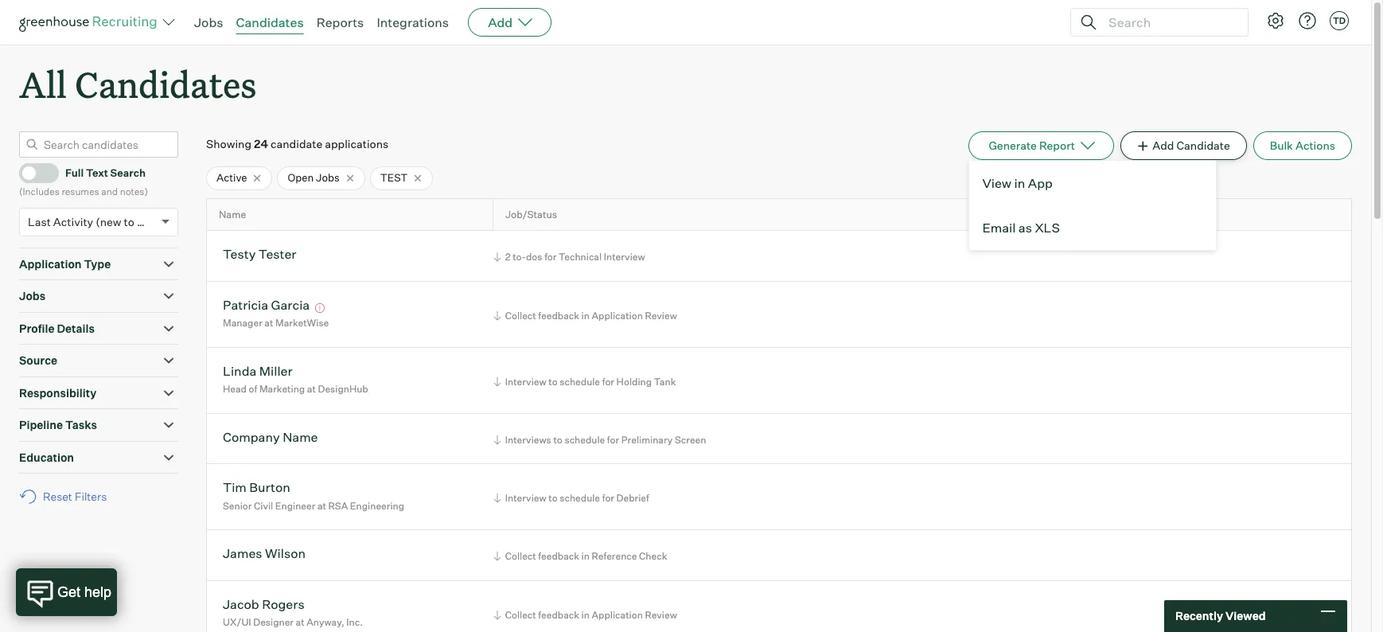 Task type: describe. For each thing, give the bounding box(es) containing it.
interview to schedule for debrief
[[505, 492, 650, 504]]

interview for tim burton
[[505, 492, 547, 504]]

add candidate link
[[1121, 132, 1248, 160]]

name inside company name 'link'
[[283, 429, 318, 445]]

showing
[[206, 137, 252, 151]]

interview for linda miller
[[505, 376, 547, 388]]

recently
[[1176, 609, 1224, 623]]

last
[[28, 215, 51, 228]]

miller
[[259, 363, 293, 379]]

at inside tim burton senior civil engineer at rsa engineering
[[318, 500, 326, 512]]

2 vertical spatial application
[[592, 609, 643, 621]]

pipeline
[[19, 418, 63, 432]]

jacob
[[223, 596, 259, 612]]

interviews to schedule for preliminary screen
[[505, 434, 707, 446]]

in left reference at left
[[582, 551, 590, 563]]

filters
[[75, 490, 107, 503]]

showing 24 candidate applications
[[206, 137, 389, 151]]

schedule for linda miller
[[560, 376, 600, 388]]

company name link
[[223, 429, 318, 447]]

marketwise
[[276, 317, 329, 329]]

email
[[983, 220, 1016, 236]]

at inside linda miller head of marketing at designhub
[[307, 383, 316, 395]]

reports
[[317, 14, 364, 30]]

1 collect feedback in application review link from the top
[[491, 308, 681, 323]]

reset filters
[[43, 490, 107, 503]]

technical
[[559, 251, 602, 263]]

jacob rogers ux/ui designer at anyway, inc.
[[223, 596, 363, 629]]

generate report
[[989, 139, 1076, 152]]

1 horizontal spatial jobs
[[194, 14, 223, 30]]

details
[[57, 321, 95, 335]]

dos
[[526, 251, 543, 263]]

to for interview to schedule for debrief
[[549, 492, 558, 504]]

pipeline tasks
[[19, 418, 97, 432]]

patricia garcia link
[[223, 297, 310, 315]]

full text search (includes resumes and notes)
[[19, 166, 148, 198]]

marketing
[[260, 383, 305, 395]]

for for holding
[[603, 376, 615, 388]]

(includes
[[19, 186, 60, 198]]

burton
[[249, 480, 291, 496]]

open jobs
[[288, 171, 340, 184]]

notes)
[[120, 186, 148, 198]]

all candidates
[[19, 61, 257, 108]]

2 to-dos for technical interview
[[505, 251, 646, 263]]

testy
[[223, 246, 256, 262]]

source
[[19, 354, 57, 367]]

recently viewed
[[1176, 609, 1267, 623]]

2 collect feedback in application review from the top
[[505, 609, 678, 621]]

review for second collect feedback in application review link from the bottom of the page
[[645, 310, 678, 321]]

collect for 2nd collect feedback in application review link
[[505, 609, 537, 621]]

for for preliminary
[[607, 434, 620, 446]]

Search text field
[[1105, 11, 1234, 34]]

viewed
[[1226, 609, 1267, 623]]

configure image
[[1267, 11, 1286, 30]]

0 vertical spatial application
[[19, 257, 82, 270]]

of
[[249, 383, 257, 395]]

at inside jacob rogers ux/ui designer at anyway, inc.
[[296, 617, 305, 629]]

patricia garcia has been in application review for more than 5 days image
[[313, 303, 327, 313]]

last activity (new to old)
[[28, 215, 158, 228]]

jobs link
[[194, 14, 223, 30]]

0 vertical spatial interview
[[604, 251, 646, 263]]

tim burton senior civil engineer at rsa engineering
[[223, 480, 405, 512]]

company name
[[223, 429, 318, 445]]

linda miller head of marketing at designhub
[[223, 363, 368, 395]]

jacob rogers link
[[223, 596, 305, 615]]

tim burton link
[[223, 480, 291, 498]]

all
[[19, 61, 67, 108]]

job/status
[[506, 209, 558, 221]]

test
[[380, 171, 408, 184]]

education
[[19, 450, 74, 464]]

tasks
[[65, 418, 97, 432]]

checkmark image
[[26, 167, 38, 178]]

text
[[86, 166, 108, 179]]

collect feedback in reference check link
[[491, 549, 672, 564]]

0 horizontal spatial jobs
[[19, 289, 46, 303]]

profile details
[[19, 321, 95, 335]]

for for debrief
[[603, 492, 615, 504]]

active
[[217, 171, 247, 184]]

reset filters button
[[19, 482, 115, 511]]

integrations
[[377, 14, 449, 30]]

for for technical
[[545, 251, 557, 263]]

holding
[[617, 376, 652, 388]]

engineer
[[275, 500, 316, 512]]

report
[[1040, 139, 1076, 152]]

responsibility
[[19, 386, 97, 399]]

designer
[[253, 617, 294, 629]]

app
[[1029, 175, 1053, 191]]

testy tester
[[223, 246, 297, 262]]

integrations link
[[377, 14, 449, 30]]

collect for second collect feedback in application review link from the bottom of the page
[[505, 310, 537, 321]]

applications
[[325, 137, 389, 151]]

to-
[[513, 251, 526, 263]]



Task type: vqa. For each thing, say whether or not it's contained in the screenshot.
"dos"
yes



Task type: locate. For each thing, give the bounding box(es) containing it.
add for add candidate
[[1153, 139, 1175, 152]]

email as xls
[[983, 220, 1061, 236]]

to inside "link"
[[549, 376, 558, 388]]

preliminary
[[622, 434, 673, 446]]

name down active
[[219, 209, 246, 221]]

application up holding
[[592, 310, 643, 321]]

candidates down 'jobs' link
[[75, 61, 257, 108]]

0 vertical spatial name
[[219, 209, 246, 221]]

interview up interviews
[[505, 376, 547, 388]]

0 vertical spatial add
[[488, 14, 513, 30]]

1 vertical spatial add
[[1153, 139, 1175, 152]]

senior
[[223, 500, 252, 512]]

feedback left reference at left
[[539, 551, 580, 563]]

bulk actions
[[1271, 139, 1336, 152]]

add button
[[468, 8, 552, 37]]

1 vertical spatial candidates
[[75, 61, 257, 108]]

to
[[124, 215, 135, 228], [549, 376, 558, 388], [554, 434, 563, 446], [549, 492, 558, 504]]

2 feedback from the top
[[539, 551, 580, 563]]

1 vertical spatial schedule
[[565, 434, 605, 446]]

1 vertical spatial review
[[645, 609, 678, 621]]

1 vertical spatial name
[[283, 429, 318, 445]]

1 vertical spatial feedback
[[539, 551, 580, 563]]

application type
[[19, 257, 111, 270]]

collect feedback in application review link down "technical"
[[491, 308, 681, 323]]

add inside popup button
[[488, 14, 513, 30]]

in down "technical"
[[582, 310, 590, 321]]

for left preliminary
[[607, 434, 620, 446]]

open
[[288, 171, 314, 184]]

rsa
[[329, 500, 348, 512]]

collect feedback in application review
[[505, 310, 678, 321], [505, 609, 678, 621]]

1 horizontal spatial add
[[1153, 139, 1175, 152]]

collect feedback in application review link down collect feedback in reference check
[[491, 607, 681, 622]]

application down reference at left
[[592, 609, 643, 621]]

for inside "link"
[[603, 376, 615, 388]]

collect feedback in application review down collect feedback in reference check
[[505, 609, 678, 621]]

reports link
[[317, 14, 364, 30]]

screen
[[675, 434, 707, 446]]

name right 'company' at bottom
[[283, 429, 318, 445]]

feedback for the collect feedback in reference check link
[[539, 551, 580, 563]]

(new
[[96, 215, 121, 228]]

view
[[983, 175, 1012, 191]]

1 collect feedback in application review from the top
[[505, 310, 678, 321]]

0 horizontal spatial name
[[219, 209, 246, 221]]

interviews
[[505, 434, 552, 446]]

1 collect from the top
[[505, 310, 537, 321]]

collect feedback in application review down "technical"
[[505, 310, 678, 321]]

add candidate
[[1153, 139, 1231, 152]]

wilson
[[265, 546, 306, 562]]

check
[[640, 551, 668, 563]]

rogers
[[262, 596, 305, 612]]

jobs right open
[[316, 171, 340, 184]]

2
[[505, 251, 511, 263]]

to for interviews to schedule for preliminary screen
[[554, 434, 563, 446]]

for right dos
[[545, 251, 557, 263]]

full
[[65, 166, 84, 179]]

company
[[223, 429, 280, 445]]

in left app
[[1015, 175, 1026, 191]]

to left old)
[[124, 215, 135, 228]]

to right interviews
[[554, 434, 563, 446]]

review up tank
[[645, 310, 678, 321]]

type
[[84, 257, 111, 270]]

1 vertical spatial jobs
[[316, 171, 340, 184]]

jobs
[[194, 14, 223, 30], [316, 171, 340, 184], [19, 289, 46, 303]]

jobs left candidates link
[[194, 14, 223, 30]]

actions
[[1296, 139, 1336, 152]]

greenhouse recruiting image
[[19, 13, 162, 32]]

schedule
[[560, 376, 600, 388], [565, 434, 605, 446], [560, 492, 600, 504]]

interview to schedule for holding tank
[[505, 376, 676, 388]]

james wilson
[[223, 546, 306, 562]]

generate report menu
[[969, 160, 1218, 251]]

interviews to schedule for preliminary screen link
[[491, 432, 711, 447]]

as
[[1019, 220, 1033, 236]]

2 collect feedback in application review link from the top
[[491, 607, 681, 622]]

1 vertical spatial collect feedback in application review
[[505, 609, 678, 621]]

generate
[[989, 139, 1038, 152]]

3 collect from the top
[[505, 609, 537, 621]]

feedback for second collect feedback in application review link from the bottom of the page
[[539, 310, 580, 321]]

Search candidates field
[[19, 132, 178, 158]]

0 vertical spatial collect feedback in application review
[[505, 310, 678, 321]]

feedback down 2 to-dos for technical interview link
[[539, 310, 580, 321]]

2 vertical spatial interview
[[505, 492, 547, 504]]

2 collect from the top
[[505, 551, 537, 563]]

0 vertical spatial jobs
[[194, 14, 223, 30]]

profile
[[19, 321, 55, 335]]

2 vertical spatial jobs
[[19, 289, 46, 303]]

1 review from the top
[[645, 310, 678, 321]]

reset
[[43, 490, 72, 503]]

schedule right interviews
[[565, 434, 605, 446]]

schedule inside "link"
[[560, 376, 600, 388]]

review
[[645, 310, 678, 321], [645, 609, 678, 621]]

collect for the collect feedback in reference check link
[[505, 551, 537, 563]]

2 vertical spatial schedule
[[560, 492, 600, 504]]

at down rogers at the left of the page
[[296, 617, 305, 629]]

at down the "patricia garcia" link
[[265, 317, 273, 329]]

to down interviews
[[549, 492, 558, 504]]

in down collect feedback in reference check
[[582, 609, 590, 621]]

2 vertical spatial feedback
[[539, 609, 580, 621]]

candidates link
[[236, 14, 304, 30]]

tim
[[223, 480, 247, 496]]

manager at marketwise
[[223, 317, 329, 329]]

at left rsa
[[318, 500, 326, 512]]

0 vertical spatial candidates
[[236, 14, 304, 30]]

schedule left holding
[[560, 376, 600, 388]]

0 vertical spatial collect feedback in application review link
[[491, 308, 681, 323]]

james wilson link
[[223, 546, 306, 564]]

activity
[[53, 215, 93, 228]]

jobs up profile
[[19, 289, 46, 303]]

inc.
[[347, 617, 363, 629]]

engineering
[[350, 500, 405, 512]]

garcia
[[271, 297, 310, 313]]

td
[[1334, 15, 1347, 26]]

for left debrief
[[603, 492, 615, 504]]

candidate
[[271, 137, 323, 151]]

in inside generate report menu
[[1015, 175, 1026, 191]]

0 vertical spatial collect
[[505, 310, 537, 321]]

old)
[[137, 215, 158, 228]]

application down the last
[[19, 257, 82, 270]]

0 vertical spatial feedback
[[539, 310, 580, 321]]

schedule left debrief
[[560, 492, 600, 504]]

linda miller link
[[223, 363, 293, 381]]

1 vertical spatial collect feedback in application review link
[[491, 607, 681, 622]]

0 horizontal spatial add
[[488, 14, 513, 30]]

schedule for tim burton
[[560, 492, 600, 504]]

1 vertical spatial application
[[592, 310, 643, 321]]

designhub
[[318, 383, 368, 395]]

application
[[19, 257, 82, 270], [592, 310, 643, 321], [592, 609, 643, 621]]

candidate reports are now available! apply filters and select "view in app" element
[[969, 132, 1115, 160]]

reference
[[592, 551, 637, 563]]

for
[[545, 251, 557, 263], [603, 376, 615, 388], [607, 434, 620, 446], [603, 492, 615, 504]]

review for 2nd collect feedback in application review link
[[645, 609, 678, 621]]

search
[[110, 166, 146, 179]]

bulk
[[1271, 139, 1294, 152]]

0 vertical spatial review
[[645, 310, 678, 321]]

tester
[[259, 246, 297, 262]]

collect feedback in reference check
[[505, 551, 668, 563]]

interview to schedule for debrief link
[[491, 491, 654, 506]]

head
[[223, 383, 247, 395]]

feedback
[[539, 310, 580, 321], [539, 551, 580, 563], [539, 609, 580, 621]]

to for interview to schedule for holding tank
[[549, 376, 558, 388]]

0 vertical spatial schedule
[[560, 376, 600, 388]]

interview down interviews
[[505, 492, 547, 504]]

view in app
[[983, 175, 1053, 191]]

add for add
[[488, 14, 513, 30]]

1 horizontal spatial name
[[283, 429, 318, 445]]

1 feedback from the top
[[539, 310, 580, 321]]

feedback down the collect feedback in reference check link
[[539, 609, 580, 621]]

add
[[488, 14, 513, 30], [1153, 139, 1175, 152]]

ux/ui
[[223, 617, 251, 629]]

feedback for 2nd collect feedback in application review link
[[539, 609, 580, 621]]

candidates right 'jobs' link
[[236, 14, 304, 30]]

1 vertical spatial collect
[[505, 551, 537, 563]]

2 review from the top
[[645, 609, 678, 621]]

for left holding
[[603, 376, 615, 388]]

bulk actions link
[[1254, 132, 1353, 160]]

view in app link
[[970, 161, 1217, 206]]

last activity (new to old) option
[[28, 215, 158, 228]]

3 feedback from the top
[[539, 609, 580, 621]]

to up interviews
[[549, 376, 558, 388]]

interview
[[604, 251, 646, 263], [505, 376, 547, 388], [505, 492, 547, 504]]

email as xls link
[[970, 206, 1217, 250]]

interview right "technical"
[[604, 251, 646, 263]]

anyway,
[[307, 617, 345, 629]]

and
[[101, 186, 118, 198]]

2 vertical spatial collect
[[505, 609, 537, 621]]

review down check
[[645, 609, 678, 621]]

at
[[265, 317, 273, 329], [307, 383, 316, 395], [318, 500, 326, 512], [296, 617, 305, 629]]

interview inside "link"
[[505, 376, 547, 388]]

2 horizontal spatial jobs
[[316, 171, 340, 184]]

1 vertical spatial interview
[[505, 376, 547, 388]]

testy tester link
[[223, 246, 297, 265]]

interview to schedule for holding tank link
[[491, 374, 680, 389]]

at right marketing
[[307, 383, 316, 395]]



